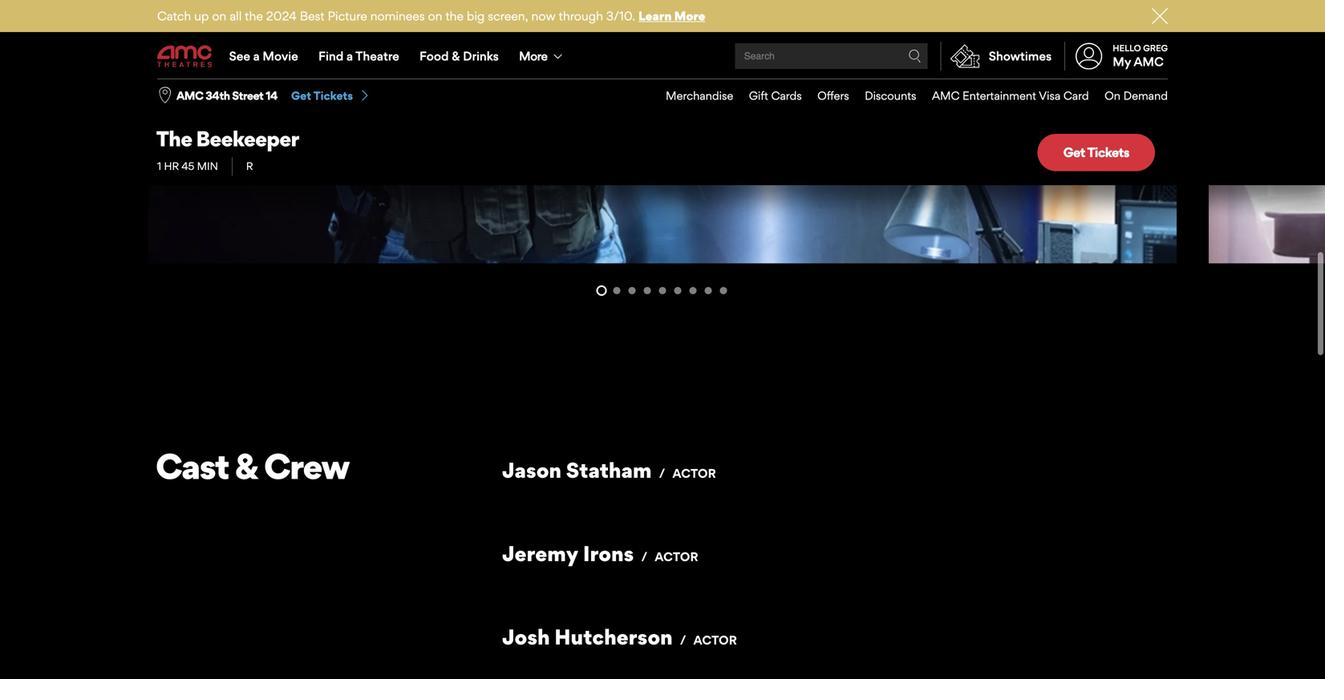 Task type: vqa. For each thing, say whether or not it's contained in the screenshot.
the "IMAX at AMC" to the right
no



Task type: locate. For each thing, give the bounding box(es) containing it.
0 vertical spatial &
[[452, 49, 460, 63]]

amc for amc 34th street 14
[[176, 89, 203, 103]]

cast
[[156, 445, 229, 488]]

& right food
[[452, 49, 460, 63]]

0 horizontal spatial tickets
[[314, 89, 353, 103]]

get tickets
[[291, 89, 353, 103], [1063, 145, 1129, 161]]

1 the from the left
[[245, 8, 263, 23]]

amc down greg at the right top
[[1134, 54, 1164, 69]]

street
[[232, 89, 263, 103]]

1 horizontal spatial more
[[674, 8, 705, 23]]

more
[[674, 8, 705, 23], [519, 48, 547, 63]]

offers link
[[802, 79, 849, 112]]

big
[[467, 8, 485, 23]]

best
[[300, 8, 325, 23]]

0 horizontal spatial get
[[291, 89, 311, 103]]

learn more link
[[638, 8, 705, 23]]

entertainment
[[963, 89, 1036, 103]]

2 vertical spatial actor
[[693, 633, 737, 648]]

food
[[420, 49, 449, 63]]

find a theatre
[[318, 49, 399, 63]]

greg
[[1143, 43, 1168, 53]]

2 a from the left
[[346, 49, 353, 63]]

0 vertical spatial get tickets
[[291, 89, 353, 103]]

actor
[[672, 466, 716, 481], [655, 550, 698, 564], [693, 633, 737, 648]]

josh hutcherson
[[502, 625, 673, 650]]

the right 'all'
[[245, 8, 263, 23]]

0 horizontal spatial more
[[519, 48, 547, 63]]

0 horizontal spatial amc
[[176, 89, 203, 103]]

1 horizontal spatial get tickets link
[[1038, 134, 1155, 171]]

menu down learn
[[157, 34, 1168, 79]]

34th
[[205, 89, 230, 103]]

& for cast
[[235, 445, 258, 488]]

jason
[[502, 458, 562, 483]]

1 horizontal spatial get
[[1063, 145, 1085, 161]]

cast & crew
[[156, 445, 349, 488]]

1 vertical spatial &
[[235, 445, 258, 488]]

amc down showtimes image
[[932, 89, 960, 103]]

menu
[[157, 34, 1168, 79], [650, 79, 1168, 112]]

2 on from the left
[[428, 8, 442, 23]]

more right learn
[[674, 8, 705, 23]]

amc for amc entertainment visa card
[[932, 89, 960, 103]]

gift cards
[[749, 89, 802, 103]]

jason statham
[[502, 458, 652, 483]]

1 vertical spatial tickets
[[1087, 145, 1129, 161]]

1 horizontal spatial the
[[445, 8, 464, 23]]

&
[[452, 49, 460, 63], [235, 445, 258, 488]]

picture
[[328, 8, 367, 23]]

1 horizontal spatial get tickets
[[1063, 145, 1129, 161]]

0 horizontal spatial the
[[245, 8, 263, 23]]

0 vertical spatial more
[[674, 8, 705, 23]]

more inside more button
[[519, 48, 547, 63]]

get tickets link down on
[[1038, 134, 1155, 171]]

1 vertical spatial get tickets
[[1063, 145, 1129, 161]]

visa
[[1039, 89, 1061, 103]]

merchandise link
[[650, 79, 733, 112]]

1 vertical spatial actor
[[655, 550, 698, 564]]

jeremy irons
[[502, 541, 634, 567]]

0 horizontal spatial get tickets
[[291, 89, 353, 103]]

tickets down the find on the top of the page
[[314, 89, 353, 103]]

0 horizontal spatial a
[[253, 49, 260, 63]]

the
[[245, 8, 263, 23], [445, 8, 464, 23]]

amc
[[1134, 54, 1164, 69], [932, 89, 960, 103], [176, 89, 203, 103]]

amc entertainment visa card
[[932, 89, 1089, 103]]

0 horizontal spatial on
[[212, 8, 226, 23]]

get tickets link down the find on the top of the page
[[291, 88, 371, 103]]

tickets for bottom get tickets link
[[1087, 145, 1129, 161]]

get for leftmost get tickets link
[[291, 89, 311, 103]]

get tickets down the find on the top of the page
[[291, 89, 353, 103]]

1 vertical spatial menu
[[650, 79, 1168, 112]]

food & drinks
[[420, 49, 499, 63]]

1 hr 45 min
[[157, 160, 218, 172]]

0 vertical spatial menu
[[157, 34, 1168, 79]]

showtimes image
[[941, 42, 989, 71]]

1 horizontal spatial &
[[452, 49, 460, 63]]

1 vertical spatial get tickets link
[[1038, 134, 1155, 171]]

amc left 34th
[[176, 89, 203, 103]]

& inside menu
[[452, 49, 460, 63]]

actor for jason statham
[[672, 466, 716, 481]]

the left the big
[[445, 8, 464, 23]]

cards
[[771, 89, 802, 103]]

1 a from the left
[[253, 49, 260, 63]]

a right the find on the top of the page
[[346, 49, 353, 63]]

1 on from the left
[[212, 8, 226, 23]]

amc inside 'link'
[[932, 89, 960, 103]]

get
[[291, 89, 311, 103], [1063, 145, 1085, 161]]

irons
[[583, 541, 634, 567]]

1 horizontal spatial tickets
[[1087, 145, 1129, 161]]

1 vertical spatial get
[[1063, 145, 1085, 161]]

0 vertical spatial actor
[[672, 466, 716, 481]]

tickets down on
[[1087, 145, 1129, 161]]

1 horizontal spatial amc
[[932, 89, 960, 103]]

on right nominees
[[428, 8, 442, 23]]

get down card
[[1063, 145, 1085, 161]]

get tickets for bottom get tickets link
[[1063, 145, 1129, 161]]

screen,
[[488, 8, 528, 23]]

menu down submit search icon
[[650, 79, 1168, 112]]

see
[[229, 49, 250, 63]]

a right the see
[[253, 49, 260, 63]]

a
[[253, 49, 260, 63], [346, 49, 353, 63]]

0 vertical spatial get
[[291, 89, 311, 103]]

1 vertical spatial more
[[519, 48, 547, 63]]

amc inside button
[[176, 89, 203, 103]]

get tickets link
[[291, 88, 371, 103], [1038, 134, 1155, 171]]

more down now
[[519, 48, 547, 63]]

on
[[212, 8, 226, 23], [428, 8, 442, 23]]

showtimes
[[989, 49, 1052, 63]]

a for movie
[[253, 49, 260, 63]]

get tickets down on
[[1063, 145, 1129, 161]]

hr
[[164, 160, 179, 172]]

actor for jeremy irons
[[655, 550, 698, 564]]

0 vertical spatial tickets
[[314, 89, 353, 103]]

1 horizontal spatial on
[[428, 8, 442, 23]]

amc 34th street 14 button
[[176, 88, 278, 104]]

hutcherson
[[554, 625, 673, 650]]

demand
[[1123, 89, 1168, 103]]

now
[[531, 8, 556, 23]]

tickets
[[314, 89, 353, 103], [1087, 145, 1129, 161]]

0 horizontal spatial &
[[235, 445, 258, 488]]

on demand link
[[1089, 79, 1168, 112]]

amc logo image
[[157, 45, 213, 67], [157, 45, 213, 67]]

& right cast
[[235, 445, 258, 488]]

find
[[318, 49, 344, 63]]

get tickets for leftmost get tickets link
[[291, 89, 353, 103]]

0 vertical spatial get tickets link
[[291, 88, 371, 103]]

2 horizontal spatial amc
[[1134, 54, 1164, 69]]

merchandise
[[666, 89, 733, 103]]

2024
[[266, 8, 297, 23]]

on left 'all'
[[212, 8, 226, 23]]

1 horizontal spatial a
[[346, 49, 353, 63]]

get right 14
[[291, 89, 311, 103]]



Task type: describe. For each thing, give the bounding box(es) containing it.
my
[[1113, 54, 1131, 69]]

r
[[246, 160, 253, 172]]

jeremy
[[502, 541, 579, 567]]

get for bottom get tickets link
[[1063, 145, 1085, 161]]

more button
[[509, 34, 576, 79]]

showtimes link
[[941, 42, 1052, 71]]

find a theatre link
[[308, 34, 409, 79]]

all
[[230, 8, 242, 23]]

amc entertainment visa card link
[[916, 79, 1089, 112]]

movie
[[263, 49, 298, 63]]

learn
[[638, 8, 672, 23]]

& for food
[[452, 49, 460, 63]]

up
[[194, 8, 209, 23]]

3/10.
[[606, 8, 635, 23]]

search the AMC website text field
[[742, 50, 909, 62]]

beekeeper
[[196, 126, 299, 152]]

a for theatre
[[346, 49, 353, 63]]

through
[[559, 8, 603, 23]]

2 the from the left
[[445, 8, 464, 23]]

submit search icon image
[[909, 50, 921, 63]]

card
[[1064, 89, 1089, 103]]

cookie consent banner dialog
[[0, 636, 1325, 679]]

see a movie
[[229, 49, 298, 63]]

hello greg my amc
[[1113, 43, 1168, 69]]

catch
[[157, 8, 191, 23]]

amc 34th street 14
[[176, 89, 278, 103]]

drinks
[[463, 49, 499, 63]]

crew
[[264, 445, 349, 488]]

the
[[156, 126, 192, 152]]

45
[[182, 160, 194, 172]]

menu containing more
[[157, 34, 1168, 79]]

menu containing merchandise
[[650, 79, 1168, 112]]

food & drinks link
[[409, 34, 509, 79]]

offers
[[817, 89, 849, 103]]

go to my account page element
[[1065, 34, 1168, 79]]

actor for josh hutcherson
[[693, 633, 737, 648]]

gift cards link
[[733, 79, 802, 112]]

min
[[197, 160, 218, 172]]

tickets for leftmost get tickets link
[[314, 89, 353, 103]]

josh
[[502, 625, 550, 650]]

on demand
[[1105, 89, 1168, 103]]

user profile image
[[1067, 43, 1112, 69]]

gift
[[749, 89, 768, 103]]

amc inside hello greg my amc
[[1134, 54, 1164, 69]]

theatre
[[355, 49, 399, 63]]

0 horizontal spatial get tickets link
[[291, 88, 371, 103]]

discounts link
[[849, 79, 916, 112]]

statham
[[566, 458, 652, 483]]

hello
[[1113, 43, 1141, 53]]

see a movie link
[[219, 34, 308, 79]]

nominees
[[370, 8, 425, 23]]

14
[[266, 89, 278, 103]]

1
[[157, 160, 161, 172]]

on
[[1105, 89, 1121, 103]]

discounts
[[865, 89, 916, 103]]

the beekeeper
[[156, 126, 299, 152]]

catch up on all the 2024 best picture nominees on the big screen, now through 3/10. learn more
[[157, 8, 705, 23]]



